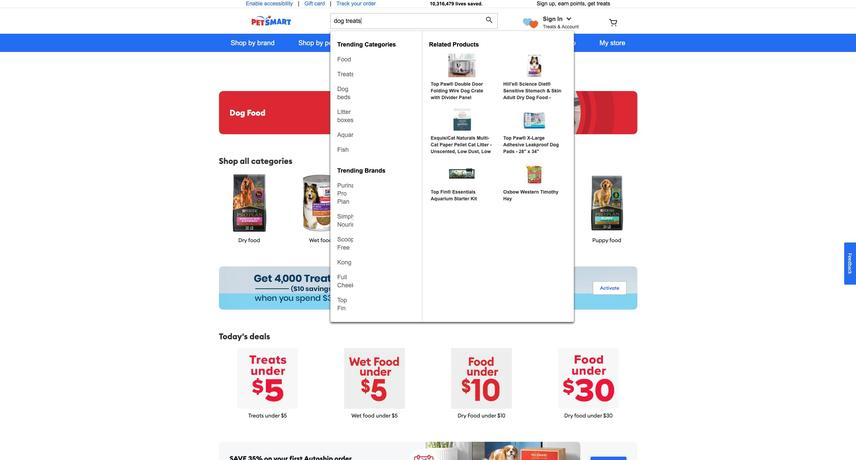 Task type: describe. For each thing, give the bounding box(es) containing it.
search text field
[[330, 13, 498, 29]]

freshpet vital balanced nutrition chicken image
[[434, 173, 494, 234]]

royal canin dry food. hydrolyzed protein. image
[[505, 173, 566, 234]]

dog and cat next two blue buffalo dog and cat food image
[[219, 267, 638, 310]]

hill's science diet canned food. sensitive skin and stomach. tender turkey and rice stew. image
[[291, 173, 351, 234]]

treats under $5 image
[[237, 348, 298, 409]]

purina pro plan dry food. sensitive skin and stomach. salmon and rice. image
[[219, 173, 280, 234]]



Task type: vqa. For each thing, say whether or not it's contained in the screenshot.
Freshpet Vital Balanced Nutrition Chicken image
yes



Task type: locate. For each thing, give the bounding box(es) containing it.
loyalty icon image
[[523, 18, 539, 28]]

dry food under $10 image
[[451, 348, 512, 409]]

dry food under $30 image
[[558, 348, 619, 409]]

None search field
[[330, 13, 498, 35]]

purina pro plan puppy chicken & rice image
[[577, 173, 638, 234]]

petsmart image
[[239, 16, 303, 26]]

wellness bowl boosters. simply shreds. image
[[362, 173, 423, 234]]

None submit
[[486, 17, 495, 25]]

wet food under $5 image
[[344, 348, 405, 409]]



